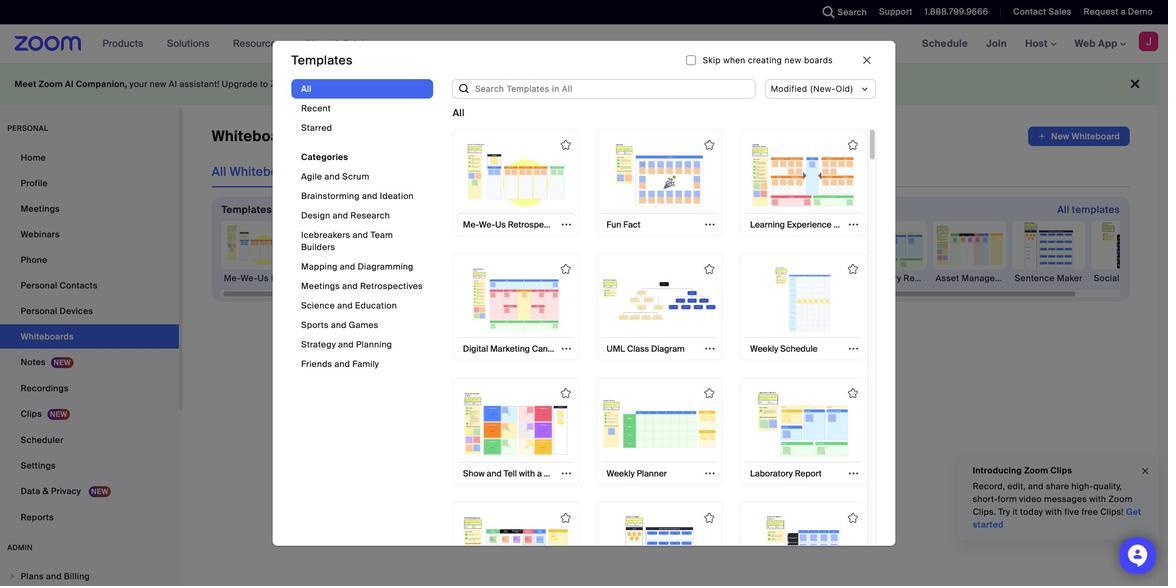 Task type: vqa. For each thing, say whether or not it's contained in the screenshot.
footer
no



Task type: locate. For each thing, give the bounding box(es) containing it.
1 vertical spatial &
[[43, 486, 49, 497]]

laboratory report button down thumbnail for laboratory report
[[745, 462, 827, 484]]

0 horizontal spatial show and tell with a twist button
[[458, 462, 564, 484]]

webinars link
[[0, 222, 179, 246]]

zoom inside record, edit, and share high-quality, short-form video messages with zoom clips. try it today with five free clips!
[[1109, 494, 1133, 504]]

digital marketing canvas inside the all element
[[463, 343, 561, 354]]

1.888.799.9666 button
[[916, 0, 992, 24], [925, 6, 988, 17]]

banner
[[0, 24, 1168, 64]]

canvas for learning experience canvas element
[[470, 273, 501, 284]]

uml for 'uml class diagram' element at the top
[[540, 273, 560, 284]]

learning experience canvas
[[750, 219, 863, 230], [382, 273, 501, 284]]

twist for bottom show and tell with a twist button
[[544, 468, 564, 479]]

laboratory report
[[857, 273, 932, 284], [750, 468, 822, 479]]

2 personal from the top
[[21, 305, 57, 316]]

0 vertical spatial learning
[[750, 219, 785, 230]]

card for template social emotional learning element
[[740, 502, 867, 586]]

0 vertical spatial show and tell with a twist
[[699, 273, 805, 284]]

laboratory report down thumbnail for laboratory report
[[750, 468, 822, 479]]

fact down thumbnail for fun fact
[[623, 219, 641, 230]]

laboratory report inside the all element
[[750, 468, 822, 479]]

0 vertical spatial planner
[[809, 273, 841, 284]]

personal devices
[[21, 305, 93, 316]]

templates down all whiteboards
[[222, 203, 272, 216]]

all inside tab list
[[212, 164, 227, 180]]

1 vertical spatial uml
[[607, 343, 625, 354]]

categories element
[[291, 79, 433, 385]]

laboratory report element
[[854, 272, 932, 284]]

we-
[[479, 219, 495, 230], [241, 273, 258, 284]]

templates down plans
[[291, 52, 353, 68]]

weekly schedule
[[619, 273, 690, 284], [750, 343, 818, 354]]

plans & pricing link
[[305, 37, 377, 50], [305, 37, 377, 50]]

form
[[998, 494, 1017, 504]]

me-we-us retrospective button down design
[[222, 221, 329, 284]]

experience inside the all element
[[787, 219, 832, 230]]

add to starred image for weekly schedule
[[848, 264, 858, 274]]

share
[[1046, 481, 1070, 492]]

learning inside card for template learning experience canvas element
[[750, 219, 785, 230]]

& inside personal menu menu
[[43, 486, 49, 497]]

shared with me
[[485, 164, 576, 180]]

templates
[[1072, 203, 1120, 216]]

additional
[[493, 78, 535, 89]]

ai
[[65, 78, 74, 89], [169, 78, 177, 89], [409, 78, 418, 89]]

recent down 'categories'
[[319, 164, 361, 180]]

my whiteboards
[[375, 164, 470, 180]]

weekly planner inside weekly planner element
[[778, 273, 841, 284]]

weekly schedule element
[[617, 272, 690, 284]]

1 horizontal spatial today
[[1020, 506, 1043, 517]]

1 vertical spatial marketing
[[490, 343, 530, 354]]

add to starred image inside card for template weekly schedule element
[[848, 264, 858, 274]]

research
[[351, 210, 390, 221]]

marketing inside card for template digital marketing canvas element
[[490, 343, 530, 354]]

short-
[[973, 494, 998, 504]]

fun inside the all element
[[607, 219, 621, 230]]

add to starred image inside card for template weekly planner element
[[705, 388, 714, 398]]

get started
[[973, 506, 1142, 530]]

weekly planner
[[778, 273, 841, 284], [607, 468, 667, 479]]

learning down 'diagramming'
[[382, 273, 419, 284]]

0 vertical spatial weekly planner
[[778, 273, 841, 284]]

canvas for the digital marketing canvas button in card for template digital marketing canvas element
[[532, 343, 561, 354]]

1 horizontal spatial ai
[[169, 78, 177, 89]]

laboratory report left asset
[[857, 273, 932, 284]]

show and tell with a twist element
[[696, 272, 805, 284]]

skip when creating new boards
[[703, 54, 833, 65]]

new left boards
[[785, 54, 802, 65]]

ai left assistant!
[[169, 78, 177, 89]]

1 vertical spatial weekly schedule button
[[745, 338, 823, 360]]

new right your
[[150, 78, 166, 89]]

time
[[619, 397, 638, 408]]

notes
[[21, 357, 46, 368]]

uml class diagram element
[[538, 272, 623, 284]]

0 vertical spatial retrospective
[[508, 219, 563, 230]]

retrospective down shared with me
[[508, 219, 563, 230]]

1 upgrade from the left
[[222, 78, 258, 89]]

me-we-us retrospective down mapping
[[224, 273, 329, 284]]

1 vertical spatial today
[[1020, 506, 1043, 517]]

recent inside tabs of all whiteboard page tab list
[[319, 164, 361, 180]]

try
[[999, 506, 1011, 517]]

1 horizontal spatial experience
[[787, 219, 832, 230]]

0 horizontal spatial show
[[463, 468, 485, 479]]

0 vertical spatial uml class diagram button
[[538, 221, 623, 284]]

show and tell with a twist inside card for template show and tell with a twist element
[[463, 468, 564, 479]]

whiteboards for my
[[396, 164, 470, 180]]

0 horizontal spatial us
[[258, 273, 269, 284]]

class inside the all element
[[627, 343, 649, 354]]

learning for learning experience canvas element
[[382, 273, 419, 284]]

retrospective down mapping
[[271, 273, 329, 284]]

0 horizontal spatial experience
[[421, 273, 468, 284]]

me-we-us retrospective button down thumbnail for me-we-us retrospective
[[458, 214, 563, 235]]

0 horizontal spatial &
[[43, 486, 49, 497]]

marketing for the digital marketing canvas button in card for template digital marketing canvas element
[[490, 343, 530, 354]]

zoom right meet
[[39, 78, 63, 89]]

meet zoom ai companion, footer
[[0, 63, 1159, 105]]

1 horizontal spatial planner
[[809, 273, 841, 284]]

fun for fun fact element
[[303, 273, 318, 284]]

0 vertical spatial me-
[[463, 219, 479, 230]]

1 vertical spatial me-we-us retrospective
[[224, 273, 329, 284]]

starred right me
[[590, 164, 634, 180]]

and
[[333, 78, 349, 89], [324, 171, 340, 182], [362, 190, 378, 201], [333, 210, 348, 221], [353, 229, 368, 240], [340, 261, 355, 272], [723, 273, 739, 284], [342, 280, 358, 291], [337, 300, 353, 311], [331, 319, 347, 330], [338, 339, 354, 350], [335, 358, 350, 369], [641, 367, 668, 386], [487, 468, 502, 479], [1028, 481, 1044, 492]]

maker
[[1057, 273, 1083, 284]]

weekly planner for the bottom weekly planner button
[[607, 468, 667, 479]]

0 vertical spatial twist
[[784, 273, 805, 284]]

& inside the product information navigation
[[334, 37, 341, 50]]

learning experience canvas element
[[380, 272, 501, 284]]

0 vertical spatial laboratory report
[[857, 273, 932, 284]]

0 vertical spatial fun fact
[[607, 219, 641, 230]]

learning experience canvas down "thumbnail for learning experience canvas"
[[750, 219, 863, 230]]

fun
[[607, 219, 621, 230], [303, 273, 318, 284]]

creating
[[748, 54, 782, 65]]

request a demo link
[[1075, 0, 1168, 24], [1084, 6, 1153, 17]]

me- for me-we-us retrospective element
[[224, 273, 241, 284]]

1 horizontal spatial show and tell with a twist
[[699, 273, 805, 284]]

all whiteboards
[[212, 164, 304, 180]]

1 horizontal spatial templates
[[291, 52, 353, 68]]

meetings inside categories element
[[301, 280, 340, 291]]

weekly
[[619, 273, 649, 284], [778, 273, 807, 284], [750, 343, 778, 354], [607, 468, 635, 479]]

whiteboards up ideation
[[396, 164, 470, 180]]

learning for the right learning experience canvas button
[[750, 219, 785, 230]]

social
[[1094, 273, 1120, 284]]

with inside the all element
[[519, 468, 535, 479]]

learning experience canvas inside the all element
[[750, 219, 863, 230]]

weekly planner inside card for template weekly planner element
[[607, 468, 667, 479]]

1 horizontal spatial weekly schedule
[[750, 343, 818, 354]]

marketing inside digital marketing canvas element
[[490, 273, 532, 284]]

trash
[[649, 164, 681, 180]]

2 marketing from the top
[[490, 343, 530, 354]]

1 horizontal spatial diagram
[[651, 343, 685, 354]]

twist inside card for template show and tell with a twist element
[[544, 468, 564, 479]]

recent inside categories element
[[301, 103, 331, 113]]

support link left 1.888.799.9666 in the right top of the page
[[879, 6, 913, 17]]

personal down phone
[[21, 280, 57, 291]]

1 vertical spatial class
[[627, 343, 649, 354]]

0 vertical spatial schedule
[[922, 37, 968, 50]]

fun fact button
[[602, 214, 646, 235], [301, 221, 374, 284]]

0 vertical spatial clips
[[21, 408, 42, 419]]

1 vertical spatial recent
[[319, 164, 361, 180]]

asset management
[[936, 273, 1017, 284]]

0 vertical spatial digital marketing canvas button
[[459, 221, 565, 284]]

uml inside the all element
[[607, 343, 625, 354]]

all inside button
[[1058, 203, 1070, 216]]

add to starred image for digital marketing canvas
[[561, 264, 571, 274]]

0 vertical spatial laboratory
[[857, 273, 902, 284]]

add to starred image inside the card for template uml class diagram element
[[705, 264, 714, 274]]

class for 'uml class diagram' element at the top
[[562, 273, 585, 284]]

report down thumbnail for laboratory report
[[795, 468, 822, 479]]

0 vertical spatial templates
[[291, 52, 353, 68]]

marketing
[[490, 273, 532, 284], [490, 343, 530, 354]]

with up free
[[1090, 494, 1107, 504]]

1 vertical spatial new
[[150, 78, 166, 89]]

learning
[[750, 219, 785, 230], [382, 273, 419, 284]]

& right plans
[[334, 37, 341, 50]]

contact sales link
[[1004, 0, 1075, 24], [1013, 6, 1072, 17]]

show inside show and tell with a twist element
[[699, 273, 721, 284]]

1 horizontal spatial me-
[[463, 219, 479, 230]]

digital inside the all element
[[463, 343, 488, 354]]

experience for the right learning experience canvas button
[[787, 219, 832, 230]]

us
[[495, 219, 506, 230], [258, 273, 269, 284]]

zoom left one
[[271, 78, 295, 89]]

data & privacy
[[21, 486, 83, 497]]

experience for learning experience canvas element
[[421, 273, 468, 284]]

meetings down mapping
[[301, 280, 340, 291]]

weekly planner element
[[775, 272, 848, 284]]

canvas for digital marketing canvas element
[[534, 273, 565, 284]]

laboratory report button
[[854, 221, 932, 284], [745, 462, 827, 484]]

l
[[1166, 273, 1168, 284]]

0 horizontal spatial new
[[150, 78, 166, 89]]

high-
[[1072, 481, 1094, 492]]

thumbnail for social emotional learning image
[[747, 515, 860, 581]]

fact down mapping
[[321, 273, 339, 284]]

report left asset
[[904, 273, 932, 284]]

projects
[[695, 164, 744, 180]]

1.888.799.9666
[[925, 6, 988, 17]]

meet
[[15, 78, 36, 89]]

tell for bottom show and tell with a twist button
[[504, 468, 517, 479]]

all for all status
[[453, 106, 465, 119]]

to right access on the left top of page
[[399, 78, 407, 89]]

contact sales link up join
[[1004, 0, 1075, 24]]

fact inside the all element
[[623, 219, 641, 230]]

contact sales link up the meetings navigation
[[1013, 6, 1072, 17]]

add to starred image inside card for template sentence maker element
[[705, 513, 714, 522]]

1 horizontal spatial twist
[[784, 273, 805, 284]]

retrospectives
[[360, 280, 423, 291]]

ai left companion,
[[65, 78, 74, 89]]

1 vertical spatial show
[[463, 468, 485, 479]]

digital marketing canvas element
[[459, 272, 565, 284]]

0 horizontal spatial twist
[[544, 468, 564, 479]]

sentence maker button
[[1013, 221, 1086, 284]]

to
[[260, 78, 268, 89], [399, 78, 407, 89], [640, 397, 648, 408]]

0 horizontal spatial uml
[[540, 273, 560, 284]]

to left one
[[260, 78, 268, 89]]

0 horizontal spatial fun fact
[[303, 273, 339, 284]]

1 vertical spatial me-
[[224, 273, 241, 284]]

0 horizontal spatial meetings
[[21, 203, 60, 214]]

show for show and tell with a twist element
[[699, 273, 721, 284]]

whiteboards down 'categories'
[[230, 164, 304, 180]]

pro
[[317, 78, 331, 89]]

starred inside tabs of all whiteboard page tab list
[[590, 164, 634, 180]]

close image
[[1141, 464, 1151, 478]]

show inside card for template show and tell with a twist element
[[463, 468, 485, 479]]

0 horizontal spatial show and tell with a twist
[[463, 468, 564, 479]]

upgrade down the product information navigation at the top of the page
[[222, 78, 258, 89]]

meetings up "webinars"
[[21, 203, 60, 214]]

today inside the meet zoom ai companion, footer
[[598, 78, 623, 89]]

design and research
[[301, 210, 390, 221]]

1 horizontal spatial report
[[904, 273, 932, 284]]

1 horizontal spatial learning experience canvas
[[750, 219, 863, 230]]

1 ai from the left
[[65, 78, 74, 89]]

social emotional learning element
[[1092, 272, 1168, 284]]

card for template fun fact element
[[596, 129, 723, 236]]

learning inside learning experience canvas element
[[382, 273, 419, 284]]

all status
[[453, 106, 465, 120]]

uml class diagram for uml class diagram button to the bottom
[[607, 343, 685, 354]]

meetings
[[21, 203, 60, 214], [301, 280, 340, 291]]

uml class diagram
[[540, 273, 623, 284], [607, 343, 685, 354]]

fun fact button inside the card for template fun fact element
[[602, 214, 646, 235]]

friends
[[301, 358, 332, 369]]

whiteboards
[[212, 127, 302, 145], [230, 164, 304, 180], [396, 164, 470, 180]]

laboratory report for laboratory report element
[[857, 273, 932, 284]]

weekly planner for weekly planner element on the top right
[[778, 273, 841, 284]]

quality,
[[1094, 481, 1122, 492]]

digital marketing canvas button
[[459, 221, 565, 284], [458, 338, 561, 360]]

0 vertical spatial experience
[[787, 219, 832, 230]]

1 vertical spatial show and tell with a twist button
[[458, 462, 564, 484]]

0 vertical spatial personal
[[21, 280, 57, 291]]

1 vertical spatial templates
[[222, 203, 272, 216]]

thumbnail for weekly planner image
[[603, 391, 716, 457]]

diagram inside the all element
[[651, 343, 685, 354]]

digital marketing canvas for the digital marketing canvas button in card for template digital marketing canvas element
[[463, 343, 561, 354]]

twist for show and tell with a twist element
[[784, 273, 805, 284]]

1 vertical spatial fun
[[303, 273, 318, 284]]

1 vertical spatial learning experience canvas
[[382, 273, 501, 284]]

1 vertical spatial we-
[[241, 273, 258, 284]]

to right time
[[640, 397, 648, 408]]

0 horizontal spatial laboratory
[[750, 468, 793, 479]]

1 vertical spatial digital marketing canvas button
[[458, 338, 561, 360]]

1 personal from the top
[[21, 280, 57, 291]]

application
[[1028, 127, 1130, 146], [620, 429, 722, 448]]

0 horizontal spatial today
[[598, 78, 623, 89]]

add to starred image inside the card for template fun fact element
[[705, 140, 714, 149]]

weekly schedule button inside the all element
[[745, 338, 823, 360]]

close image
[[863, 56, 871, 64]]

0 vertical spatial marketing
[[490, 273, 532, 284]]

make
[[650, 397, 673, 408]]

get started link
[[973, 506, 1142, 530]]

contact sales
[[1013, 6, 1072, 17]]

personal down personal contacts
[[21, 305, 57, 316]]

home
[[21, 152, 46, 163]]

0 vertical spatial report
[[904, 273, 932, 284]]

profile
[[21, 178, 48, 189]]

meetings inside personal menu menu
[[21, 203, 60, 214]]

laboratory report button left asset
[[854, 221, 932, 284]]

weekly for the bottom weekly planner button
[[607, 468, 635, 479]]

with left weekly planner element on the top right
[[758, 273, 775, 284]]

with left me
[[530, 164, 554, 180]]

whiteboards for all
[[230, 164, 304, 180]]

whiteboards up all whiteboards
[[212, 127, 302, 145]]

recent down meet zoom ai companion, your new ai assistant! upgrade to zoom one pro and get access to ai companion at no additional cost. upgrade today
[[301, 103, 331, 113]]

when
[[723, 54, 746, 65]]

0 horizontal spatial application
[[620, 429, 722, 448]]

0 vertical spatial recent
[[301, 103, 331, 113]]

3 ai from the left
[[409, 78, 418, 89]]

0 horizontal spatial clips
[[21, 408, 42, 419]]

& for privacy
[[43, 486, 49, 497]]

tell inside the all element
[[504, 468, 517, 479]]

clips
[[21, 408, 42, 419], [1051, 465, 1073, 476]]

and inside icebreakers and team builders
[[353, 229, 368, 240]]

support link
[[870, 0, 916, 24], [879, 6, 913, 17]]

0 vertical spatial fun
[[607, 219, 621, 230]]

card for template learning experience canvas element
[[740, 129, 867, 236]]

0 vertical spatial weekly schedule button
[[617, 221, 690, 284]]

1 horizontal spatial show
[[699, 273, 721, 284]]

1 horizontal spatial learning
[[750, 219, 785, 230]]

1 horizontal spatial tell
[[741, 273, 755, 284]]

recordings link
[[0, 376, 179, 400]]

1 vertical spatial fun fact
[[303, 273, 339, 284]]

webinars
[[21, 229, 60, 240]]

tell
[[741, 273, 755, 284], [504, 468, 517, 479]]

me- for me-we-us retrospective button within "element"
[[463, 219, 479, 230]]

personal for personal devices
[[21, 305, 57, 316]]

1.888.799.9666 button up the schedule link
[[925, 6, 988, 17]]

report
[[904, 273, 932, 284], [795, 468, 822, 479]]

ai left companion
[[409, 78, 418, 89]]

and inside record, edit, and share high-quality, short-form video messages with zoom clips. try it today with five free clips!
[[1028, 481, 1044, 492]]

1 vertical spatial personal
[[21, 305, 57, 316]]

join link
[[977, 24, 1016, 63]]

1 horizontal spatial upgrade
[[560, 78, 596, 89]]

report inside card for template laboratory report element
[[795, 468, 822, 479]]

weekly for weekly schedule button in the the all element
[[750, 343, 778, 354]]

zoom logo image
[[15, 36, 81, 51]]

2 horizontal spatial schedule
[[922, 37, 968, 50]]

personal contacts
[[21, 280, 98, 291]]

settings
[[21, 460, 56, 471]]

starred up 'categories'
[[301, 122, 332, 133]]

me-we-us retrospective down thumbnail for me-we-us retrospective
[[463, 219, 563, 230]]

today inside record, edit, and share high-quality, short-form video messages with zoom clips. try it today with five free clips!
[[1020, 506, 1043, 517]]

0 horizontal spatial me-we-us retrospective
[[224, 273, 329, 284]]

1 horizontal spatial us
[[495, 219, 506, 230]]

0 horizontal spatial class
[[562, 273, 585, 284]]

meetings link
[[0, 197, 179, 221]]

0 horizontal spatial laboratory report button
[[745, 462, 827, 484]]

retrospective inside "element"
[[508, 219, 563, 230]]

marketing for digital marketing canvas element
[[490, 273, 532, 284]]

show and tell with a twist for bottom show and tell with a twist button
[[463, 468, 564, 479]]

0 vertical spatial class
[[562, 273, 585, 284]]

planner
[[809, 273, 841, 284], [637, 468, 667, 479]]

show and tell with a twist inside show and tell with a twist element
[[699, 273, 805, 284]]

personal menu menu
[[0, 145, 179, 531]]

digital marketing canvas
[[461, 273, 565, 284], [463, 343, 561, 354]]

thumbnail for me-we-us retrospective image
[[460, 142, 572, 208]]

pricing
[[343, 37, 377, 50]]

zoom up clips!
[[1109, 494, 1133, 504]]

personal
[[21, 280, 57, 291], [21, 305, 57, 316]]

fun for the fun fact button in the card for template fun fact element
[[607, 219, 621, 230]]

learning up show and tell with a twist element
[[750, 219, 785, 230]]

clips up share
[[1051, 465, 1073, 476]]

me-
[[463, 219, 479, 230], [224, 273, 241, 284]]

add to starred image inside card for template learning experience canvas element
[[848, 140, 858, 149]]

0 vertical spatial fact
[[623, 219, 641, 230]]

with down thumbnail for show and tell with a twist
[[519, 468, 535, 479]]

1 vertical spatial digital
[[463, 343, 488, 354]]

add to starred image for uml class diagram
[[705, 264, 714, 274]]

1 horizontal spatial meetings
[[301, 280, 340, 291]]

1 marketing from the top
[[490, 273, 532, 284]]

add to starred image
[[561, 140, 571, 149], [848, 140, 858, 149], [561, 388, 571, 398], [705, 388, 714, 398], [848, 388, 858, 398], [561, 513, 571, 522], [705, 513, 714, 522], [848, 513, 858, 522]]

0 horizontal spatial weekly planner
[[607, 468, 667, 479]]

retrospective
[[508, 219, 563, 230], [271, 273, 329, 284]]

schedule inside the schedule link
[[922, 37, 968, 50]]

uml class diagram inside the all element
[[607, 343, 685, 354]]

it's
[[605, 397, 617, 408]]

add to starred image inside card for template digital marketing canvas element
[[561, 264, 571, 274]]

2 vertical spatial schedule
[[780, 343, 818, 354]]

1 vertical spatial fact
[[321, 273, 339, 284]]

0 horizontal spatial me-
[[224, 273, 241, 284]]

demo
[[1128, 6, 1153, 17]]

zoom up edit,
[[1024, 465, 1049, 476]]

add to starred image inside card for template social emotional learning element
[[848, 513, 858, 522]]

messages
[[1044, 494, 1087, 504]]

add to starred image
[[705, 140, 714, 149], [561, 264, 571, 274], [705, 264, 714, 274], [848, 264, 858, 274]]

devices
[[60, 305, 93, 316]]

1 vertical spatial experience
[[421, 273, 468, 284]]

canvas for the right learning experience canvas button
[[834, 219, 863, 230]]

card for template me-we-us retrospective element
[[453, 129, 579, 236]]

1 vertical spatial twist
[[544, 468, 564, 479]]

me- inside "element"
[[463, 219, 479, 230]]

0 vertical spatial tell
[[741, 273, 755, 284]]

twist inside show and tell with a twist element
[[784, 273, 805, 284]]

me-we-us retrospective inside "element"
[[463, 219, 563, 230]]

1 horizontal spatial me-we-us retrospective
[[463, 219, 563, 230]]

thumbnail for weekly schedule image
[[747, 266, 860, 332]]

1 vertical spatial retrospective
[[271, 273, 329, 284]]

1 horizontal spatial clips
[[1051, 465, 1073, 476]]

companion
[[420, 78, 468, 89]]

& right data
[[43, 486, 49, 497]]

clips up scheduler
[[21, 408, 42, 419]]

upgrade right "cost."
[[560, 78, 596, 89]]

learning experience canvas down 'diagramming'
[[382, 273, 501, 284]]

card for template show and tell with a twist element
[[453, 377, 579, 485]]

0 vertical spatial meetings
[[21, 203, 60, 214]]



Task type: describe. For each thing, give the bounding box(es) containing it.
laboratory report button inside the all element
[[745, 462, 827, 484]]

all for all whiteboards
[[212, 164, 227, 180]]

0 vertical spatial laboratory report button
[[854, 221, 932, 284]]

profile link
[[0, 171, 179, 195]]

all inside categories element
[[301, 83, 312, 94]]

masterpiece.
[[682, 397, 737, 408]]

0 vertical spatial application
[[1028, 127, 1130, 146]]

add to starred image inside the card for template asset management element
[[561, 513, 571, 522]]

upgrade today link
[[560, 78, 623, 89]]

add to starred image inside card for template show and tell with a twist element
[[561, 388, 571, 398]]

modified
[[771, 83, 808, 93]]

my
[[375, 164, 393, 180]]

asset management element
[[933, 272, 1017, 284]]

card for template weekly schedule element
[[740, 253, 867, 360]]

card for template uml class diagram element
[[596, 253, 723, 360]]

uml for uml class diagram button to the bottom
[[607, 343, 625, 354]]

show and tell with a twist for show and tell with a twist element
[[699, 273, 805, 284]]

add to starred image for fun fact
[[705, 140, 714, 149]]

me-we-us retrospective button inside "element"
[[458, 214, 563, 235]]

1 vertical spatial application
[[620, 429, 722, 448]]

strategy and planning
[[301, 339, 392, 350]]

0 horizontal spatial retrospective
[[271, 273, 329, 284]]

sentence maker
[[1015, 273, 1083, 284]]

weekly for the weekly schedule element
[[619, 273, 649, 284]]

and inside the all element
[[487, 468, 502, 479]]

& for pricing
[[334, 37, 341, 50]]

plans & pricing
[[305, 37, 377, 50]]

0 horizontal spatial me-we-us retrospective button
[[222, 221, 329, 284]]

0 vertical spatial show and tell with a twist button
[[696, 221, 805, 284]]

get
[[351, 78, 364, 89]]

personal for personal contacts
[[21, 280, 57, 291]]

add to starred image inside the card for template me-we-us retrospective "element"
[[561, 140, 571, 149]]

me
[[557, 164, 576, 180]]

diagramming
[[358, 261, 414, 272]]

meetings for meetings
[[21, 203, 60, 214]]

one
[[297, 78, 314, 89]]

(new-
[[810, 83, 836, 93]]

fun fact element
[[301, 272, 374, 284]]

product information navigation
[[93, 24, 386, 64]]

learning experience canvas for the right learning experience canvas button
[[750, 219, 863, 230]]

1 horizontal spatial learning experience canvas button
[[745, 214, 863, 235]]

laboratory inside the all element
[[750, 468, 793, 479]]

new inside the meet zoom ai companion, footer
[[150, 78, 166, 89]]

reports
[[21, 512, 54, 523]]

with down messages
[[1046, 506, 1063, 517]]

scheduler link
[[0, 428, 179, 452]]

thumbnail for digital marketing canvas image
[[460, 266, 572, 332]]

digital marketing canvas button inside card for template digital marketing canvas element
[[458, 338, 561, 360]]

us inside "element"
[[495, 219, 506, 230]]

1.888.799.9666 button up join
[[916, 0, 992, 24]]

introducing
[[973, 465, 1022, 476]]

home link
[[0, 145, 179, 170]]

all for all templates
[[1058, 203, 1070, 216]]

clips inside personal menu menu
[[21, 408, 42, 419]]

thumbnail for sentence maker image
[[603, 515, 716, 581]]

introducing zoom clips
[[973, 465, 1073, 476]]

show for bottom show and tell with a twist button
[[463, 468, 485, 479]]

uml class diagram for 'uml class diagram' element at the top
[[540, 273, 623, 284]]

skip
[[703, 54, 721, 65]]

personal devices link
[[0, 299, 179, 323]]

brainstorming
[[301, 190, 360, 201]]

modified (new-old) button
[[766, 79, 874, 98]]

1 horizontal spatial new
[[785, 54, 802, 65]]

card for template weekly planner element
[[596, 377, 723, 485]]

asset management button
[[933, 221, 1017, 284]]

get
[[1126, 506, 1142, 517]]

no
[[481, 78, 491, 89]]

thumbnail for fun fact image
[[603, 142, 716, 208]]

1 horizontal spatial laboratory
[[857, 273, 902, 284]]

sentence maker element
[[1013, 272, 1086, 284]]

templates for whiteboards
[[222, 203, 272, 216]]

agile and scrum
[[301, 171, 369, 182]]

laboratory report for laboratory report button inside the the all element
[[750, 468, 822, 479]]

all templates
[[1058, 203, 1120, 216]]

fun fact inside the card for template fun fact element
[[607, 219, 641, 230]]

access
[[367, 78, 396, 89]]

sports
[[301, 319, 329, 330]]

diagram for 'uml class diagram' element at the top
[[587, 273, 623, 284]]

clips.
[[973, 506, 996, 517]]

video
[[1020, 494, 1042, 504]]

thumbnail for uml class diagram image
[[603, 266, 716, 332]]

mapping and diagramming
[[301, 261, 414, 272]]

fun fact inside fun fact element
[[303, 273, 339, 284]]

learning experience canvas for learning experience canvas element
[[382, 273, 501, 284]]

schedule inside card for template weekly schedule element
[[780, 343, 818, 354]]

settings link
[[0, 453, 179, 478]]

me-we-us retrospective element
[[222, 272, 329, 284]]

science and education
[[301, 300, 397, 311]]

card for template laboratory report element
[[740, 377, 867, 485]]

asset
[[936, 273, 960, 284]]

thumbnail for asset management image
[[460, 515, 572, 581]]

create and collaborate
[[589, 367, 753, 386]]

it's time to make a masterpiece.
[[605, 397, 737, 408]]

recent for all whiteboards
[[319, 164, 361, 180]]

phone
[[21, 254, 47, 265]]

schedule inside the weekly schedule element
[[651, 273, 690, 284]]

tabs of all whiteboard page tab list
[[212, 156, 744, 187]]

schedule link
[[913, 24, 977, 63]]

support link up close image
[[870, 0, 916, 24]]

ideation
[[380, 190, 414, 201]]

sales
[[1049, 6, 1072, 17]]

with inside tabs of all whiteboard page tab list
[[530, 164, 554, 180]]

boards
[[804, 54, 833, 65]]

we- inside "element"
[[479, 219, 495, 230]]

0 horizontal spatial learning experience canvas button
[[380, 221, 501, 284]]

card for template digital marketing canvas element
[[453, 253, 579, 360]]

phone link
[[0, 248, 179, 272]]

request a demo
[[1084, 6, 1153, 17]]

diagram for uml class diagram button to the bottom
[[651, 343, 685, 354]]

2 horizontal spatial to
[[640, 397, 648, 408]]

collaborate
[[672, 367, 753, 386]]

builders
[[301, 241, 335, 252]]

modified (new-old)
[[771, 83, 854, 93]]

data & privacy link
[[0, 479, 179, 504]]

thumbnail for laboratory report image
[[747, 391, 860, 457]]

Search Templates in All text field
[[470, 79, 756, 98]]

0 vertical spatial digital
[[461, 273, 488, 284]]

2 upgrade from the left
[[560, 78, 596, 89]]

meetings and retrospectives
[[301, 280, 423, 291]]

request
[[1084, 6, 1119, 17]]

planning
[[356, 339, 392, 350]]

1 horizontal spatial weekly planner button
[[775, 221, 848, 284]]

0 horizontal spatial fact
[[321, 273, 339, 284]]

join
[[986, 37, 1007, 50]]

social emotional l
[[1094, 273, 1168, 284]]

family
[[352, 358, 379, 369]]

science
[[301, 300, 335, 311]]

companion,
[[76, 78, 127, 89]]

it
[[1013, 506, 1018, 517]]

weekly for weekly planner element on the top right
[[778, 273, 807, 284]]

add to starred image inside card for template laboratory report element
[[848, 388, 858, 398]]

meetings navigation
[[913, 24, 1168, 64]]

0 horizontal spatial fun fact button
[[301, 221, 374, 284]]

report inside laboratory report element
[[904, 273, 932, 284]]

thumbnail for learning experience canvas image
[[747, 142, 860, 208]]

contacts
[[60, 280, 98, 291]]

2 ai from the left
[[169, 78, 177, 89]]

1 vertical spatial weekly planner button
[[602, 462, 672, 484]]

class for uml class diagram button to the bottom
[[627, 343, 649, 354]]

sports and games
[[301, 319, 379, 330]]

banner containing schedule
[[0, 24, 1168, 64]]

1 horizontal spatial to
[[399, 78, 407, 89]]

recent for all
[[301, 103, 331, 113]]

support
[[879, 6, 913, 17]]

1 vertical spatial uml class diagram button
[[602, 338, 690, 360]]

clips!
[[1101, 506, 1124, 517]]

tell for show and tell with a twist element
[[741, 273, 755, 284]]

weekly schedule inside the all element
[[750, 343, 818, 354]]

strategy
[[301, 339, 336, 350]]

0 horizontal spatial weekly schedule button
[[617, 221, 690, 284]]

at
[[470, 78, 478, 89]]

notes link
[[0, 350, 179, 375]]

0 horizontal spatial to
[[260, 78, 268, 89]]

and inside the meet zoom ai companion, footer
[[333, 78, 349, 89]]

icebreakers
[[301, 229, 350, 240]]

privacy
[[51, 486, 81, 497]]

templates for templates
[[291, 52, 353, 68]]

planner inside the all element
[[637, 468, 667, 479]]

cost.
[[537, 78, 557, 89]]

meetings for meetings and retrospectives
[[301, 280, 340, 291]]

thumbnail for show and tell with a twist image
[[460, 391, 572, 457]]

data
[[21, 486, 40, 497]]

plans
[[305, 37, 331, 50]]

card for template sentence maker element
[[596, 502, 723, 586]]

education
[[355, 300, 397, 311]]

digital marketing canvas for digital marketing canvas element
[[461, 273, 565, 284]]

agile
[[301, 171, 322, 182]]

card for template asset management element
[[453, 502, 579, 586]]

recordings
[[21, 383, 69, 394]]

clips link
[[0, 402, 179, 427]]

starred inside categories element
[[301, 122, 332, 133]]

five
[[1065, 506, 1080, 517]]

all element
[[452, 128, 868, 586]]

0 vertical spatial weekly schedule
[[619, 273, 690, 284]]

sentence
[[1015, 273, 1055, 284]]



